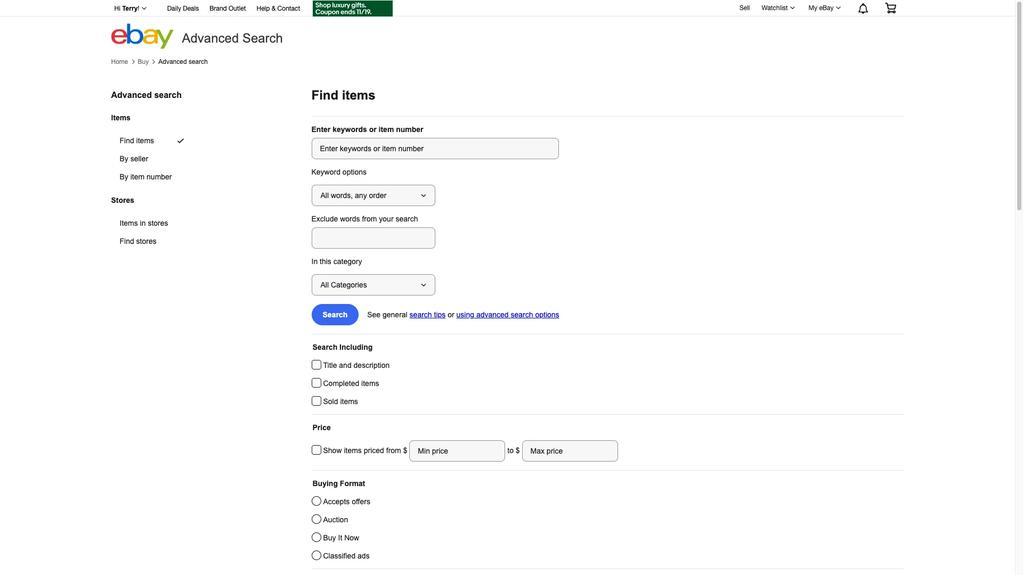 Task type: vqa. For each thing, say whether or not it's contained in the screenshot.
the top (2633)
no



Task type: describe. For each thing, give the bounding box(es) containing it.
Enter keywords or item number text field
[[311, 138, 559, 159]]

&
[[272, 5, 276, 12]]

your shopping cart image
[[884, 3, 897, 13]]

0 horizontal spatial item
[[130, 173, 145, 181]]

buy for buy link
[[138, 58, 149, 65]]

1 vertical spatial advanced search
[[111, 91, 182, 100]]

search including
[[313, 343, 373, 352]]

show
[[323, 446, 342, 455]]

in
[[140, 219, 146, 228]]

help
[[257, 5, 270, 12]]

items right show
[[344, 446, 362, 455]]

auction
[[323, 516, 348, 524]]

items down completed items
[[340, 398, 358, 406]]

1 vertical spatial advanced
[[158, 58, 187, 65]]

home
[[111, 58, 128, 65]]

enter keywords or item number
[[311, 125, 423, 134]]

1 vertical spatial number
[[147, 173, 172, 181]]

find items inside find items link
[[120, 137, 154, 145]]

keyword
[[311, 168, 340, 176]]

1 horizontal spatial or
[[448, 311, 454, 319]]

search down the advanced search
[[189, 58, 208, 65]]

see general search tips or using advanced search options
[[367, 311, 559, 319]]

by item number link
[[111, 168, 197, 186]]

keywords
[[333, 125, 367, 134]]

buy link
[[138, 58, 149, 65]]

tips
[[434, 311, 446, 319]]

outlet
[[229, 5, 246, 12]]

by for by item number
[[120, 173, 128, 181]]

by for by seller
[[120, 155, 128, 163]]

get the coupon image
[[313, 1, 393, 17]]

by item number
[[120, 173, 172, 181]]

0 vertical spatial stores
[[148, 219, 168, 228]]

priced
[[364, 446, 384, 455]]

0 horizontal spatial options
[[343, 168, 367, 176]]

title and description
[[323, 361, 390, 370]]

!
[[138, 5, 139, 12]]

account navigation
[[108, 0, 904, 18]]

exclude words from your search
[[311, 215, 418, 223]]

stores
[[111, 196, 134, 205]]

and
[[339, 361, 352, 370]]

banner containing sell
[[108, 0, 904, 49]]

title
[[323, 361, 337, 370]]

daily
[[167, 5, 181, 12]]

keyword options
[[311, 168, 367, 176]]

1 $ from the left
[[403, 446, 409, 455]]

daily deals
[[167, 5, 199, 12]]

offers
[[352, 498, 370, 506]]

hi terry !
[[114, 5, 139, 12]]

by seller
[[120, 155, 148, 163]]

buying format
[[313, 480, 365, 488]]

it
[[338, 534, 342, 542]]

hi
[[114, 5, 120, 12]]

watchlist link
[[756, 2, 800, 14]]

ads
[[358, 552, 370, 561]]

items in stores
[[120, 219, 168, 228]]

price
[[313, 424, 331, 432]]

by seller link
[[111, 150, 197, 168]]

now
[[344, 534, 359, 542]]

search left tips
[[410, 311, 432, 319]]

deals
[[183, 5, 199, 12]]

1 horizontal spatial from
[[386, 446, 401, 455]]

items up seller
[[136, 137, 154, 145]]

find stores link
[[111, 233, 194, 251]]

this
[[320, 257, 331, 266]]

items in stores link
[[111, 214, 194, 233]]

search for search button
[[323, 311, 348, 319]]

category
[[333, 257, 362, 266]]

search for search including
[[313, 343, 337, 352]]

see
[[367, 311, 381, 319]]

2 $ from the left
[[516, 446, 520, 455]]

search right your
[[396, 215, 418, 223]]

exclude
[[311, 215, 338, 223]]



Task type: locate. For each thing, give the bounding box(es) containing it.
in
[[311, 257, 318, 266]]

or right tips
[[448, 311, 454, 319]]

my ebay link
[[803, 2, 845, 14]]

from left your
[[362, 215, 377, 223]]

search inside button
[[323, 311, 348, 319]]

classified ads
[[323, 552, 370, 561]]

help & contact link
[[257, 3, 300, 15]]

completed items
[[323, 379, 379, 388]]

find
[[311, 88, 338, 102], [120, 137, 134, 145], [120, 237, 134, 246]]

buy right home
[[138, 58, 149, 65]]

advanced right buy link
[[158, 58, 187, 65]]

0 vertical spatial item
[[379, 125, 394, 134]]

find items
[[311, 88, 375, 102], [120, 137, 154, 145]]

search down advanced search link at the top of page
[[154, 91, 182, 100]]

search up title
[[313, 343, 337, 352]]

search button
[[311, 304, 359, 326]]

item right keywords
[[379, 125, 394, 134]]

buy it now
[[323, 534, 359, 542]]

including
[[339, 343, 373, 352]]

search right 'advanced'
[[511, 311, 533, 319]]

items for items in stores
[[120, 219, 138, 228]]

1 vertical spatial search
[[323, 311, 348, 319]]

brand
[[210, 5, 227, 12]]

items for items
[[111, 113, 131, 122]]

$ right to
[[516, 446, 520, 455]]

0 vertical spatial by
[[120, 155, 128, 163]]

2 vertical spatial advanced
[[111, 91, 152, 100]]

find items up keywords
[[311, 88, 375, 102]]

0 horizontal spatial or
[[369, 125, 377, 134]]

stores right in
[[148, 219, 168, 228]]

words
[[340, 215, 360, 223]]

0 vertical spatial find
[[311, 88, 338, 102]]

1 horizontal spatial item
[[379, 125, 394, 134]]

2 by from the top
[[120, 173, 128, 181]]

item down seller
[[130, 173, 145, 181]]

1 horizontal spatial number
[[396, 125, 423, 134]]

accepts
[[323, 498, 350, 506]]

by inside "link"
[[120, 155, 128, 163]]

advanced down buy link
[[111, 91, 152, 100]]

items left in
[[120, 219, 138, 228]]

advanced search down buy link
[[111, 91, 182, 100]]

0 vertical spatial search
[[242, 31, 283, 45]]

advanced down brand
[[182, 31, 239, 45]]

options
[[343, 168, 367, 176], [535, 311, 559, 319]]

1 vertical spatial buy
[[323, 534, 336, 542]]

terry
[[122, 5, 138, 12]]

stores
[[148, 219, 168, 228], [136, 237, 157, 246]]

number up enter keywords or item number 'text box'
[[396, 125, 423, 134]]

0 vertical spatial advanced search
[[158, 58, 208, 65]]

1 vertical spatial or
[[448, 311, 454, 319]]

show items priced from
[[323, 446, 403, 455]]

1 vertical spatial stores
[[136, 237, 157, 246]]

1 vertical spatial find
[[120, 137, 134, 145]]

watchlist
[[762, 4, 788, 12]]

2 vertical spatial find
[[120, 237, 134, 246]]

buy
[[138, 58, 149, 65], [323, 534, 336, 542]]

number down by seller "link"
[[147, 173, 172, 181]]

ebay
[[819, 4, 834, 12]]

0 vertical spatial or
[[369, 125, 377, 134]]

1 horizontal spatial buy
[[323, 534, 336, 542]]

0 horizontal spatial find items
[[120, 137, 154, 145]]

1 vertical spatial item
[[130, 173, 145, 181]]

your
[[379, 215, 394, 223]]

to
[[507, 446, 514, 455]]

using advanced search options link
[[456, 311, 559, 319]]

1 horizontal spatial $
[[516, 446, 520, 455]]

search tips link
[[410, 311, 446, 319]]

find down the "items in stores"
[[120, 237, 134, 246]]

daily deals link
[[167, 3, 199, 15]]

item
[[379, 125, 394, 134], [130, 173, 145, 181]]

my ebay
[[809, 4, 834, 12]]

2 vertical spatial search
[[313, 343, 337, 352]]

description
[[354, 361, 390, 370]]

search down help
[[242, 31, 283, 45]]

advanced search
[[158, 58, 208, 65], [111, 91, 182, 100]]

1 vertical spatial by
[[120, 173, 128, 181]]

0 horizontal spatial from
[[362, 215, 377, 223]]

classified
[[323, 552, 356, 561]]

items down description
[[361, 379, 379, 388]]

find for find items link
[[120, 137, 134, 145]]

search up 'search including'
[[323, 311, 348, 319]]

in this category
[[311, 257, 362, 266]]

items
[[342, 88, 375, 102], [136, 137, 154, 145], [361, 379, 379, 388], [340, 398, 358, 406], [344, 446, 362, 455]]

1 by from the top
[[120, 155, 128, 163]]

to $
[[505, 446, 522, 455]]

or
[[369, 125, 377, 134], [448, 311, 454, 319]]

accepts offers
[[323, 498, 370, 506]]

advanced search right buy link
[[158, 58, 208, 65]]

using
[[456, 311, 474, 319]]

brand outlet
[[210, 5, 246, 12]]

home link
[[111, 58, 128, 65]]

by
[[120, 155, 128, 163], [120, 173, 128, 181]]

Enter minimum price range value, $ text field
[[409, 441, 505, 462]]

banner
[[108, 0, 904, 49]]

enter
[[311, 125, 331, 134]]

seller
[[130, 155, 148, 163]]

items up enter keywords or item number
[[342, 88, 375, 102]]

0 vertical spatial options
[[343, 168, 367, 176]]

1 vertical spatial items
[[120, 219, 138, 228]]

sell link
[[735, 4, 755, 12]]

sell
[[740, 4, 750, 12]]

search
[[242, 31, 283, 45], [323, 311, 348, 319], [313, 343, 337, 352]]

by down by seller
[[120, 173, 128, 181]]

advanced search
[[182, 31, 283, 45]]

$ right priced
[[403, 446, 409, 455]]

Enter maximum price range value, $ text field
[[522, 441, 618, 462]]

Exclude words from your search text field
[[311, 228, 435, 249]]

0 vertical spatial advanced
[[182, 31, 239, 45]]

search
[[189, 58, 208, 65], [154, 91, 182, 100], [396, 215, 418, 223], [410, 311, 432, 319], [511, 311, 533, 319]]

help & contact
[[257, 5, 300, 12]]

0 vertical spatial buy
[[138, 58, 149, 65]]

from right priced
[[386, 446, 401, 455]]

from
[[362, 215, 377, 223], [386, 446, 401, 455]]

buy left it
[[323, 534, 336, 542]]

0 vertical spatial number
[[396, 125, 423, 134]]

sold
[[323, 398, 338, 406]]

number
[[396, 125, 423, 134], [147, 173, 172, 181]]

0 horizontal spatial number
[[147, 173, 172, 181]]

buying
[[313, 480, 338, 488]]

completed
[[323, 379, 359, 388]]

items up find items link
[[111, 113, 131, 122]]

1 horizontal spatial options
[[535, 311, 559, 319]]

find items link
[[111, 132, 197, 150]]

find up by seller
[[120, 137, 134, 145]]

items inside the items in stores link
[[120, 219, 138, 228]]

0 vertical spatial from
[[362, 215, 377, 223]]

contact
[[277, 5, 300, 12]]

advanced search link
[[158, 58, 208, 65]]

general
[[383, 311, 407, 319]]

my
[[809, 4, 817, 12]]

find stores
[[120, 237, 157, 246]]

find items up seller
[[120, 137, 154, 145]]

format
[[340, 480, 365, 488]]

buy for buy it now
[[323, 534, 336, 542]]

find up enter
[[311, 88, 338, 102]]

stores down the "items in stores"
[[136, 237, 157, 246]]

1 vertical spatial from
[[386, 446, 401, 455]]

0 vertical spatial find items
[[311, 88, 375, 102]]

sold items
[[323, 398, 358, 406]]

by left seller
[[120, 155, 128, 163]]

0 vertical spatial items
[[111, 113, 131, 122]]

find for find stores link
[[120, 237, 134, 246]]

1 vertical spatial find items
[[120, 137, 154, 145]]

advanced
[[476, 311, 509, 319]]

1 horizontal spatial find items
[[311, 88, 375, 102]]

1 vertical spatial options
[[535, 311, 559, 319]]

advanced
[[182, 31, 239, 45], [158, 58, 187, 65], [111, 91, 152, 100]]

or right keywords
[[369, 125, 377, 134]]

0 horizontal spatial $
[[403, 446, 409, 455]]

brand outlet link
[[210, 3, 246, 15]]

0 horizontal spatial buy
[[138, 58, 149, 65]]



